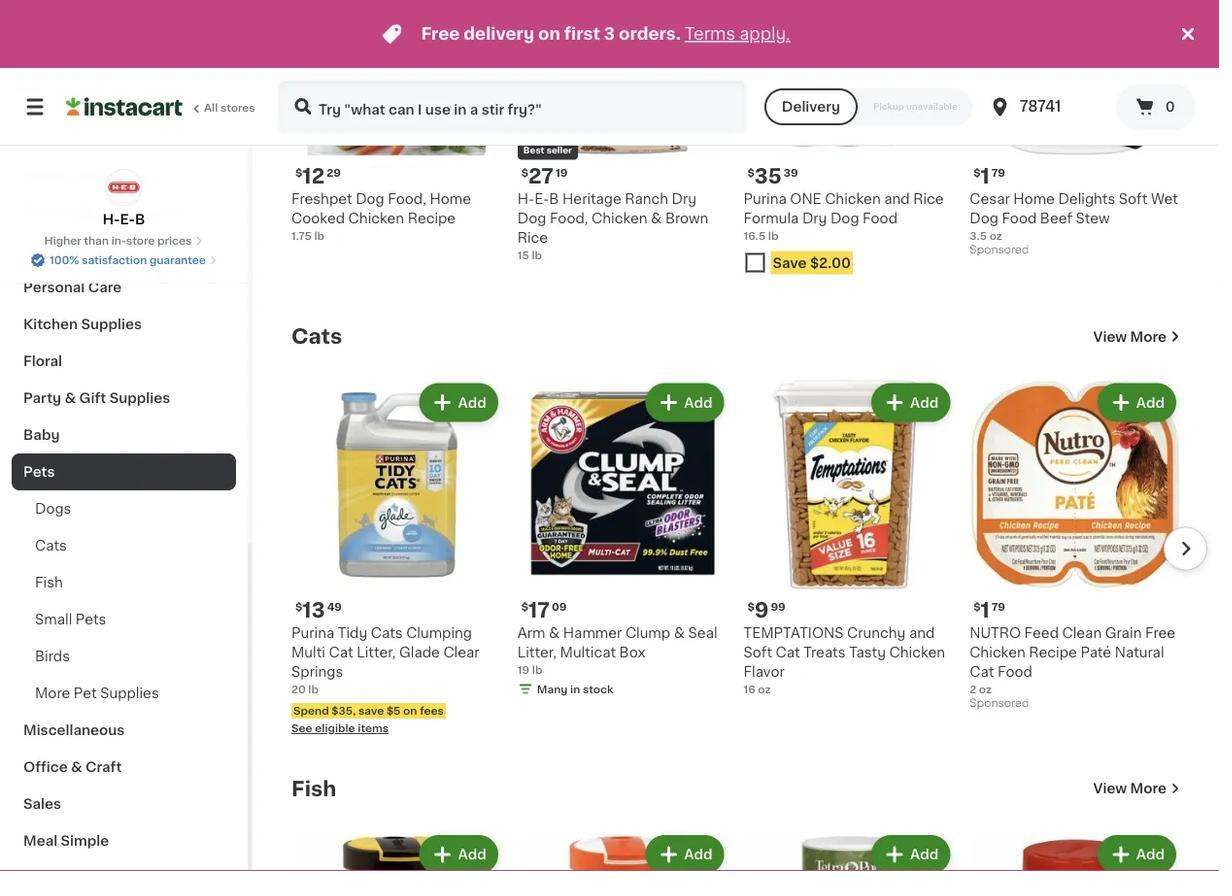 Task type: vqa. For each thing, say whether or not it's contained in the screenshot.
Hsin inside the The Hsin Tung Yang Sweet & Spicy Beef Jerky
no



Task type: describe. For each thing, give the bounding box(es) containing it.
heritage
[[563, 192, 622, 206]]

3.5
[[970, 230, 988, 241]]

& left craft
[[71, 761, 82, 775]]

party & gift supplies link
[[12, 380, 236, 417]]

litter, for &
[[518, 646, 557, 659]]

chicken inside "purina one chicken and rice formula dry dog food 16.5 lb"
[[825, 192, 881, 206]]

personal care
[[23, 281, 122, 294]]

tidy
[[338, 626, 368, 640]]

15
[[518, 250, 529, 260]]

view more for cats
[[1094, 330, 1167, 344]]

recipe for 12
[[408, 211, 456, 225]]

and inside temptations crunchy and soft cat treats tasty chicken flavor 16 oz
[[910, 626, 935, 640]]

save $2.00 button
[[744, 247, 955, 282]]

party
[[23, 392, 61, 405]]

essentials
[[75, 170, 146, 184]]

craft
[[86, 761, 122, 775]]

limited time offer region
[[0, 0, 1177, 68]]

b for h-e-b heritage ranch dry dog food, chicken & brown rice 15 lb
[[549, 192, 559, 206]]

stock
[[583, 684, 614, 695]]

nutro feed clean grain free chicken recipe paté natural cat food 2 oz
[[970, 626, 1176, 695]]

supplies inside more pet supplies link
[[100, 687, 159, 701]]

baking essentials link
[[12, 158, 236, 195]]

29
[[327, 167, 341, 178]]

baking essentials
[[23, 170, 146, 184]]

spend
[[294, 706, 329, 717]]

tasty
[[850, 646, 886, 659]]

view more for fish
[[1094, 782, 1167, 796]]

h- for h-e-b
[[103, 213, 120, 226]]

apply.
[[740, 26, 791, 42]]

1 horizontal spatial fish
[[292, 779, 337, 799]]

chicken inside the h-e-b heritage ranch dry dog food, chicken & brown rice 15 lb
[[592, 211, 648, 225]]

multicat
[[560, 646, 616, 659]]

0 horizontal spatial fish
[[35, 576, 63, 590]]

e- for h-e-b heritage ranch dry dog food, chicken & brown rice 15 lb
[[535, 192, 549, 206]]

many in stock
[[537, 684, 614, 695]]

$ for h-e-b heritage ranch dry dog food, chicken & brown rice
[[522, 167, 529, 178]]

dog inside "purina one chicken and rice formula dry dog food 16.5 lb"
[[831, 211, 860, 225]]

health care
[[23, 244, 107, 258]]

h- for h-e-b heritage ranch dry dog food, chicken & brown rice 15 lb
[[518, 192, 535, 206]]

care for health care
[[73, 244, 107, 258]]

more pet supplies
[[35, 687, 159, 701]]

oils, vinegars, & spices link
[[12, 195, 236, 232]]

rice inside the h-e-b heritage ranch dry dog food, chicken & brown rice 15 lb
[[518, 231, 548, 244]]

$5
[[387, 706, 401, 717]]

$ 1 79 for 9
[[974, 600, 1006, 621]]

birds link
[[12, 639, 236, 675]]

$35,
[[332, 706, 356, 717]]

1 vertical spatial cats link
[[12, 528, 236, 565]]

1 for 9
[[981, 600, 990, 621]]

treats
[[804, 646, 846, 659]]

office & craft
[[23, 761, 122, 775]]

& right the arm
[[549, 626, 560, 640]]

many
[[537, 684, 568, 695]]

19 inside the arm & hammer clump & seal litter, multicat  box 19 lb
[[518, 665, 530, 675]]

view more link for cats
[[1094, 327, 1181, 346]]

product group containing 35
[[744, 0, 955, 282]]

0
[[1166, 100, 1176, 114]]

wet
[[1152, 192, 1179, 206]]

17
[[529, 600, 550, 621]]

baking
[[23, 170, 72, 184]]

home inside cesar home delights soft wet dog food beef stew 3.5 oz
[[1014, 192, 1055, 206]]

higher than in-store prices
[[44, 236, 192, 246]]

product group containing 17
[[518, 380, 728, 701]]

terms
[[685, 26, 736, 42]]

purina tidy cats clumping multi cat litter, glade clear springs 20 lb
[[292, 626, 480, 695]]

higher than in-store prices link
[[44, 233, 204, 249]]

view for cats
[[1094, 330, 1128, 344]]

meal simple
[[23, 835, 109, 848]]

personal
[[23, 281, 85, 294]]

rice inside "purina one chicken and rice formula dry dog food 16.5 lb"
[[914, 192, 944, 206]]

free inside nutro feed clean grain free chicken recipe paté natural cat food 2 oz
[[1146, 626, 1176, 640]]

2
[[970, 684, 977, 695]]

supplies inside kitchen supplies "link"
[[81, 318, 142, 331]]

ranch
[[625, 192, 669, 206]]

natural
[[1115, 646, 1165, 659]]

27
[[529, 166, 554, 187]]

in
[[571, 684, 581, 695]]

sponsored badge image for 9
[[970, 699, 1029, 710]]

1 vertical spatial fish link
[[292, 777, 337, 801]]

$ 13 49
[[295, 600, 342, 621]]

dry inside "purina one chicken and rice formula dry dog food 16.5 lb"
[[803, 211, 827, 225]]

household
[[23, 133, 100, 147]]

than
[[84, 236, 109, 246]]

food inside cesar home delights soft wet dog food beef stew 3.5 oz
[[1002, 211, 1037, 225]]

product group containing 9
[[744, 380, 955, 697]]

100%
[[50, 255, 79, 266]]

springs
[[292, 665, 343, 679]]

oz for 1
[[990, 230, 1003, 241]]

1 vertical spatial more
[[35, 687, 70, 701]]

in-
[[111, 236, 126, 246]]

beef
[[1041, 211, 1073, 225]]

& left seal
[[674, 626, 685, 640]]

party & gift supplies
[[23, 392, 170, 405]]

clumping
[[406, 626, 472, 640]]

chicken inside temptations crunchy and soft cat treats tasty chicken flavor 16 oz
[[890, 646, 946, 659]]

$ 27 19
[[522, 166, 568, 187]]

multi
[[292, 646, 326, 659]]

miscellaneous link
[[12, 712, 236, 749]]

chicken inside freshpet dog food, home cooked chicken recipe 1.75 lb
[[349, 211, 404, 225]]

lb inside the h-e-b heritage ranch dry dog food, chicken & brown rice 15 lb
[[532, 250, 542, 260]]

more for cats
[[1131, 330, 1167, 344]]

see
[[292, 723, 313, 734]]

recipe for 1
[[1030, 646, 1078, 659]]

clump
[[626, 626, 671, 640]]

lb inside the arm & hammer clump & seal litter, multicat  box 19 lb
[[532, 665, 543, 675]]

& inside the h-e-b heritage ranch dry dog food, chicken & brown rice 15 lb
[[651, 211, 662, 225]]

16.5
[[744, 230, 766, 241]]

13
[[303, 600, 325, 621]]

view for fish
[[1094, 782, 1128, 796]]

100% satisfaction guarantee
[[50, 255, 206, 266]]

soft for 1
[[1119, 192, 1148, 206]]

free inside limited time offer "region"
[[421, 26, 460, 42]]

terms apply. link
[[685, 26, 791, 42]]

hammer
[[563, 626, 622, 640]]

0 horizontal spatial fish link
[[12, 565, 236, 602]]

spend $35, save $5 on fees see eligible items
[[292, 706, 444, 734]]

more for fish
[[1131, 782, 1167, 796]]

chicken inside nutro feed clean grain free chicken recipe paté natural cat food 2 oz
[[970, 646, 1026, 659]]

supplies inside party & gift supplies link
[[110, 392, 170, 405]]

home inside freshpet dog food, home cooked chicken recipe 1.75 lb
[[430, 192, 471, 206]]

$ for freshpet dog food, home cooked chicken recipe
[[295, 167, 303, 178]]

small pets
[[35, 613, 106, 627]]

seal
[[689, 626, 718, 640]]

clean
[[1063, 626, 1102, 640]]

79 for 35
[[992, 167, 1006, 178]]

freshpet
[[292, 192, 352, 206]]

office
[[23, 761, 68, 775]]

$ for purina one chicken and rice formula dry dog food
[[748, 167, 755, 178]]

78741
[[1020, 100, 1062, 114]]

sales
[[23, 798, 61, 812]]

health
[[23, 244, 70, 258]]

b for h-e-b
[[135, 213, 145, 226]]

floral
[[23, 355, 62, 368]]

sales link
[[12, 786, 236, 823]]

$ for purina tidy cats clumping multi cat litter, glade clear springs
[[295, 601, 303, 612]]

$ for temptations crunchy and soft cat treats tasty chicken flavor
[[748, 601, 755, 612]]

cat inside nutro feed clean grain free chicken recipe paté natural cat food 2 oz
[[970, 665, 995, 679]]

soft for 9
[[744, 646, 773, 659]]

on inside limited time offer "region"
[[539, 26, 561, 42]]

all stores
[[204, 103, 255, 113]]

cooked
[[292, 211, 345, 225]]

79 for 9
[[992, 601, 1006, 612]]

feed
[[1025, 626, 1059, 640]]

pets link
[[12, 454, 236, 491]]

glade
[[399, 646, 440, 659]]

$2.00
[[810, 256, 851, 270]]

cesar
[[970, 192, 1010, 206]]

dry inside the h-e-b heritage ranch dry dog food, chicken & brown rice 15 lb
[[672, 192, 697, 206]]



Task type: locate. For each thing, give the bounding box(es) containing it.
pets
[[23, 466, 55, 479], [76, 613, 106, 627]]

lb right the 15
[[532, 250, 542, 260]]

purina for 35
[[744, 192, 787, 206]]

$ 1 79 up nutro
[[974, 600, 1006, 621]]

& left the gift
[[65, 392, 76, 405]]

1 vertical spatial view more
[[1094, 782, 1167, 796]]

2 $ 1 79 from the top
[[974, 600, 1006, 621]]

1 horizontal spatial pets
[[76, 613, 106, 627]]

b up store
[[135, 213, 145, 226]]

litter, inside the arm & hammer clump & seal litter, multicat  box 19 lb
[[518, 646, 557, 659]]

b inside the h-e-b heritage ranch dry dog food, chicken & brown rice 15 lb
[[549, 192, 559, 206]]

$ inside $ 13 49
[[295, 601, 303, 612]]

recipe inside nutro feed clean grain free chicken recipe paté natural cat food 2 oz
[[1030, 646, 1078, 659]]

$ inside $ 9 99
[[748, 601, 755, 612]]

1 vertical spatial pets
[[76, 613, 106, 627]]

0 vertical spatial 19
[[556, 167, 568, 178]]

delivery
[[464, 26, 535, 42]]

h- up higher than in-store prices
[[103, 213, 120, 226]]

$ left 39
[[748, 167, 755, 178]]

09
[[552, 601, 567, 612]]

cat inside temptations crunchy and soft cat treats tasty chicken flavor 16 oz
[[776, 646, 801, 659]]

$ 1 79
[[974, 166, 1006, 187], [974, 600, 1006, 621]]

0 horizontal spatial litter,
[[357, 646, 396, 659]]

1 vertical spatial $ 1 79
[[974, 600, 1006, 621]]

soft inside temptations crunchy and soft cat treats tasty chicken flavor 16 oz
[[744, 646, 773, 659]]

19 right 27
[[556, 167, 568, 178]]

dry down one
[[803, 211, 827, 225]]

12
[[303, 166, 325, 187]]

lb inside freshpet dog food, home cooked chicken recipe 1.75 lb
[[314, 230, 325, 241]]

35
[[755, 166, 782, 187]]

1 horizontal spatial b
[[549, 192, 559, 206]]

chicken
[[825, 192, 881, 206], [349, 211, 404, 225], [592, 211, 648, 225], [890, 646, 946, 659], [970, 646, 1026, 659]]

oz right 16
[[758, 684, 771, 695]]

litter, down the arm
[[518, 646, 557, 659]]

fees
[[420, 706, 444, 717]]

oz inside temptations crunchy and soft cat treats tasty chicken flavor 16 oz
[[758, 684, 771, 695]]

19 down the arm
[[518, 665, 530, 675]]

0 vertical spatial supplies
[[81, 318, 142, 331]]

supplies down personal care link
[[81, 318, 142, 331]]

1 1 from the top
[[981, 166, 990, 187]]

1 horizontal spatial home
[[1014, 192, 1055, 206]]

0 vertical spatial food,
[[388, 192, 427, 206]]

purina up multi
[[292, 626, 335, 640]]

cats inside purina tidy cats clumping multi cat litter, glade clear springs 20 lb
[[371, 626, 403, 640]]

2 view more link from the top
[[1094, 779, 1181, 799]]

$ up cesar in the right of the page
[[974, 167, 981, 178]]

0 vertical spatial cats
[[292, 327, 342, 347]]

2 home from the left
[[1014, 192, 1055, 206]]

0 horizontal spatial on
[[403, 706, 417, 717]]

1 vertical spatial view more link
[[1094, 779, 1181, 799]]

0 vertical spatial sponsored badge image
[[970, 245, 1029, 256]]

fish link up "small pets"
[[12, 565, 236, 602]]

and right crunchy on the right of the page
[[910, 626, 935, 640]]

oz
[[990, 230, 1003, 241], [758, 684, 771, 695], [980, 684, 992, 695]]

delivery
[[782, 100, 841, 114]]

dog up save $2.00 button
[[831, 211, 860, 225]]

sponsored badge image down 2
[[970, 699, 1029, 710]]

health care link
[[12, 232, 236, 269]]

free delivery on first 3 orders. terms apply.
[[421, 26, 791, 42]]

box
[[620, 646, 646, 659]]

1 horizontal spatial e-
[[535, 192, 549, 206]]

oz right 3.5
[[990, 230, 1003, 241]]

2 79 from the top
[[992, 601, 1006, 612]]

fish up small
[[35, 576, 63, 590]]

food inside "purina one chicken and rice formula dry dog food 16.5 lb"
[[863, 211, 898, 225]]

lb up many
[[532, 665, 543, 675]]

1 vertical spatial dry
[[803, 211, 827, 225]]

home
[[430, 192, 471, 206], [1014, 192, 1055, 206]]

2 sponsored badge image from the top
[[970, 699, 1029, 710]]

delights
[[1059, 192, 1116, 206]]

2 horizontal spatial cats
[[371, 626, 403, 640]]

lb inside purina tidy cats clumping multi cat litter, glade clear springs 20 lb
[[308, 684, 319, 695]]

pets down baby
[[23, 466, 55, 479]]

None search field
[[278, 80, 747, 134]]

0 vertical spatial care
[[73, 244, 107, 258]]

$ up freshpet
[[295, 167, 303, 178]]

79 up cesar in the right of the page
[[992, 167, 1006, 178]]

1 horizontal spatial cats link
[[292, 325, 342, 348]]

2 vertical spatial cats
[[371, 626, 403, 640]]

1 vertical spatial b
[[135, 213, 145, 226]]

chicken down the ranch
[[592, 211, 648, 225]]

purina inside purina tidy cats clumping multi cat litter, glade clear springs 20 lb
[[292, 626, 335, 640]]

$ inside $ 35 39
[[748, 167, 755, 178]]

purina inside "purina one chicken and rice formula dry dog food 16.5 lb"
[[744, 192, 787, 206]]

lb down the formula
[[769, 230, 779, 241]]

product group
[[744, 0, 955, 282], [970, 0, 1181, 261], [292, 380, 502, 736], [518, 380, 728, 701], [744, 380, 955, 697], [970, 380, 1181, 715], [292, 832, 502, 872], [518, 832, 728, 872], [744, 832, 955, 872], [970, 832, 1181, 872]]

1 for 35
[[981, 166, 990, 187]]

2 vertical spatial more
[[1131, 782, 1167, 796]]

oz right 2
[[980, 684, 992, 695]]

h- down 27
[[518, 192, 535, 206]]

supplies
[[81, 318, 142, 331], [110, 392, 170, 405], [100, 687, 159, 701]]

arm & hammer clump & seal litter, multicat  box 19 lb
[[518, 626, 718, 675]]

recipe
[[408, 211, 456, 225], [1030, 646, 1078, 659]]

0 horizontal spatial purina
[[292, 626, 335, 640]]

cat down tidy
[[329, 646, 353, 659]]

view more link for fish
[[1094, 779, 1181, 799]]

0 vertical spatial soft
[[1119, 192, 1148, 206]]

0 vertical spatial on
[[539, 26, 561, 42]]

b
[[549, 192, 559, 206], [135, 213, 145, 226]]

1 horizontal spatial rice
[[914, 192, 944, 206]]

dry up brown
[[672, 192, 697, 206]]

cats link
[[292, 325, 342, 348], [12, 528, 236, 565]]

0 horizontal spatial dry
[[672, 192, 697, 206]]

0 horizontal spatial soft
[[744, 646, 773, 659]]

1 79 from the top
[[992, 167, 1006, 178]]

food, inside the h-e-b heritage ranch dry dog food, chicken & brown rice 15 lb
[[550, 211, 588, 225]]

on left 'first'
[[539, 26, 561, 42]]

and inside "purina one chicken and rice formula dry dog food 16.5 lb"
[[885, 192, 910, 206]]

0 vertical spatial more
[[1131, 330, 1167, 344]]

0 horizontal spatial b
[[135, 213, 145, 226]]

1 horizontal spatial fish link
[[292, 777, 337, 801]]

satisfaction
[[82, 255, 147, 266]]

food down nutro
[[998, 665, 1033, 679]]

guarantee
[[150, 255, 206, 266]]

1 vertical spatial recipe
[[1030, 646, 1078, 659]]

1 vertical spatial sponsored badge image
[[970, 699, 1029, 710]]

0 vertical spatial view more
[[1094, 330, 1167, 344]]

0 horizontal spatial recipe
[[408, 211, 456, 225]]

1 horizontal spatial litter,
[[518, 646, 557, 659]]

$ inside $ 27 19
[[522, 167, 529, 178]]

0 horizontal spatial rice
[[518, 231, 548, 244]]

99
[[771, 601, 786, 612]]

free left delivery
[[421, 26, 460, 42]]

dog right freshpet
[[356, 192, 385, 206]]

e- down 27
[[535, 192, 549, 206]]

save
[[359, 706, 384, 717]]

soft
[[1119, 192, 1148, 206], [744, 646, 773, 659]]

& down h-e-b logo
[[127, 207, 138, 221]]

service type group
[[765, 88, 974, 125]]

1 view more link from the top
[[1094, 327, 1181, 346]]

0 vertical spatial rice
[[914, 192, 944, 206]]

orders.
[[619, 26, 681, 42]]

supplies up miscellaneous link
[[100, 687, 159, 701]]

items
[[358, 723, 389, 734]]

0 vertical spatial 79
[[992, 167, 1006, 178]]

best seller
[[524, 146, 572, 155]]

e- for h-e-b
[[120, 213, 135, 226]]

1 vertical spatial cats
[[35, 539, 67, 553]]

1 horizontal spatial soft
[[1119, 192, 1148, 206]]

$ for arm & hammer clump & seal litter, multicat  box
[[522, 601, 529, 612]]

0 horizontal spatial food,
[[388, 192, 427, 206]]

2 litter, from the left
[[518, 646, 557, 659]]

food inside nutro feed clean grain free chicken recipe paté natural cat food 2 oz
[[998, 665, 1033, 679]]

chicken down crunchy on the right of the page
[[890, 646, 946, 659]]

1 vertical spatial supplies
[[110, 392, 170, 405]]

1 horizontal spatial cats
[[292, 327, 342, 347]]

0 vertical spatial item carousel region
[[292, 0, 1208, 294]]

1 $ 1 79 from the top
[[974, 166, 1006, 187]]

h- inside the h-e-b heritage ranch dry dog food, chicken & brown rice 15 lb
[[518, 192, 535, 206]]

lb down cooked
[[314, 230, 325, 241]]

79
[[992, 167, 1006, 178], [992, 601, 1006, 612]]

$ up the arm
[[522, 601, 529, 612]]

0 vertical spatial view
[[1094, 330, 1128, 344]]

cat inside purina tidy cats clumping multi cat litter, glade clear springs 20 lb
[[329, 646, 353, 659]]

1 horizontal spatial 19
[[556, 167, 568, 178]]

1 horizontal spatial h-
[[518, 192, 535, 206]]

0 vertical spatial cats link
[[292, 325, 342, 348]]

cat up 2
[[970, 665, 995, 679]]

food down cesar in the right of the page
[[1002, 211, 1037, 225]]

cat
[[329, 646, 353, 659], [776, 646, 801, 659], [970, 665, 995, 679]]

1 up cesar in the right of the page
[[981, 166, 990, 187]]

rice up the 15
[[518, 231, 548, 244]]

0 vertical spatial h-
[[518, 192, 535, 206]]

$ for nutro feed clean grain free chicken recipe paté natural cat food
[[974, 601, 981, 612]]

Search field
[[280, 82, 745, 132]]

$ for cesar home delights soft wet dog food beef stew
[[974, 167, 981, 178]]

seller
[[547, 146, 572, 155]]

one
[[790, 192, 822, 206]]

simple
[[61, 835, 109, 848]]

0 horizontal spatial 19
[[518, 665, 530, 675]]

0 horizontal spatial cats
[[35, 539, 67, 553]]

sponsored badge image for 35
[[970, 245, 1029, 256]]

oz inside cesar home delights soft wet dog food beef stew 3.5 oz
[[990, 230, 1003, 241]]

0 vertical spatial purina
[[744, 192, 787, 206]]

higher
[[44, 236, 81, 246]]

1 item carousel region from the top
[[292, 0, 1208, 294]]

baby link
[[12, 417, 236, 454]]

food up save $2.00 button
[[863, 211, 898, 225]]

1 vertical spatial e-
[[120, 213, 135, 226]]

miscellaneous
[[23, 724, 125, 738]]

0 vertical spatial pets
[[23, 466, 55, 479]]

lb right '20'
[[308, 684, 319, 695]]

20
[[292, 684, 306, 695]]

1 horizontal spatial cat
[[776, 646, 801, 659]]

rice left cesar in the right of the page
[[914, 192, 944, 206]]

0 vertical spatial b
[[549, 192, 559, 206]]

1 vertical spatial rice
[[518, 231, 548, 244]]

0 horizontal spatial pets
[[23, 466, 55, 479]]

and up save $2.00 button
[[885, 192, 910, 206]]

1 vertical spatial and
[[910, 626, 935, 640]]

1 vertical spatial fish
[[292, 779, 337, 799]]

0 vertical spatial fish
[[35, 576, 63, 590]]

chicken down freshpet
[[349, 211, 404, 225]]

oils,
[[23, 207, 55, 221]]

litter, down tidy
[[357, 646, 396, 659]]

view more link
[[1094, 327, 1181, 346], [1094, 779, 1181, 799]]

$ 12 29
[[295, 166, 341, 187]]

store
[[126, 236, 155, 246]]

1 view more from the top
[[1094, 330, 1167, 344]]

h-e-b logo image
[[105, 169, 142, 206]]

soft left the wet
[[1119, 192, 1148, 206]]

food, right freshpet
[[388, 192, 427, 206]]

0 vertical spatial fish link
[[12, 565, 236, 602]]

0 horizontal spatial home
[[430, 192, 471, 206]]

care for personal care
[[88, 281, 122, 294]]

2 view more from the top
[[1094, 782, 1167, 796]]

on inside "spend $35, save $5 on fees see eligible items"
[[403, 706, 417, 717]]

brown
[[666, 211, 709, 225]]

view more
[[1094, 330, 1167, 344], [1094, 782, 1167, 796]]

cat down temptations
[[776, 646, 801, 659]]

product group containing 13
[[292, 380, 502, 736]]

oz for 9
[[758, 684, 771, 695]]

personal care link
[[12, 269, 236, 306]]

1 vertical spatial 1
[[981, 600, 990, 621]]

0 vertical spatial free
[[421, 26, 460, 42]]

household link
[[12, 121, 236, 158]]

and
[[885, 192, 910, 206], [910, 626, 935, 640]]

0 horizontal spatial free
[[421, 26, 460, 42]]

1 vertical spatial food,
[[550, 211, 588, 225]]

$ left 99
[[748, 601, 755, 612]]

recipe inside freshpet dog food, home cooked chicken recipe 1.75 lb
[[408, 211, 456, 225]]

fish link down "see" at the left bottom
[[292, 777, 337, 801]]

dog up 3.5
[[970, 211, 999, 225]]

$ inside $ 12 29
[[295, 167, 303, 178]]

1 up nutro
[[981, 600, 990, 621]]

fish down "see" at the left bottom
[[292, 779, 337, 799]]

dog inside cesar home delights soft wet dog food beef stew 3.5 oz
[[970, 211, 999, 225]]

3
[[604, 26, 615, 42]]

0 horizontal spatial e-
[[120, 213, 135, 226]]

0 vertical spatial e-
[[535, 192, 549, 206]]

& down the ranch
[[651, 211, 662, 225]]

save $2.00
[[773, 256, 851, 270]]

2 item carousel region from the top
[[292, 372, 1208, 746]]

$ up nutro
[[974, 601, 981, 612]]

grain
[[1106, 626, 1142, 640]]

1 litter, from the left
[[357, 646, 396, 659]]

0 horizontal spatial cats link
[[12, 528, 236, 565]]

clear
[[444, 646, 480, 659]]

1 vertical spatial on
[[403, 706, 417, 717]]

1 vertical spatial item carousel region
[[292, 372, 1208, 746]]

dogs
[[35, 502, 71, 516]]

purina one chicken and rice formula dry dog food 16.5 lb
[[744, 192, 944, 241]]

save
[[773, 256, 807, 270]]

0 vertical spatial and
[[885, 192, 910, 206]]

2 1 from the top
[[981, 600, 990, 621]]

best
[[524, 146, 545, 155]]

19 inside $ 27 19
[[556, 167, 568, 178]]

free up natural
[[1146, 626, 1176, 640]]

first
[[565, 26, 601, 42]]

sponsored badge image
[[970, 245, 1029, 256], [970, 699, 1029, 710]]

litter, inside purina tidy cats clumping multi cat litter, glade clear springs 20 lb
[[357, 646, 396, 659]]

78741 button
[[989, 80, 1106, 134]]

lb inside "purina one chicken and rice formula dry dog food 16.5 lb"
[[769, 230, 779, 241]]

on right $5
[[403, 706, 417, 717]]

food, down heritage
[[550, 211, 588, 225]]

dog inside freshpet dog food, home cooked chicken recipe 1.75 lb
[[356, 192, 385, 206]]

2 view from the top
[[1094, 782, 1128, 796]]

formula
[[744, 211, 799, 225]]

purina up the formula
[[744, 192, 787, 206]]

pets right small
[[76, 613, 106, 627]]

e- inside the h-e-b heritage ranch dry dog food, chicken & brown rice 15 lb
[[535, 192, 549, 206]]

oz inside nutro feed clean grain free chicken recipe paté natural cat food 2 oz
[[980, 684, 992, 695]]

1 sponsored badge image from the top
[[970, 245, 1029, 256]]

0 vertical spatial view more link
[[1094, 327, 1181, 346]]

1 horizontal spatial dry
[[803, 211, 827, 225]]

1 vertical spatial 19
[[518, 665, 530, 675]]

1 home from the left
[[430, 192, 471, 206]]

chicken down nutro
[[970, 646, 1026, 659]]

lb
[[314, 230, 325, 241], [769, 230, 779, 241], [532, 250, 542, 260], [532, 665, 543, 675], [308, 684, 319, 695]]

chicken right one
[[825, 192, 881, 206]]

1 horizontal spatial food,
[[550, 211, 588, 225]]

$ 17 09
[[522, 600, 567, 621]]

item carousel region
[[292, 0, 1208, 294], [292, 372, 1208, 746]]

sponsored badge image down 3.5
[[970, 245, 1029, 256]]

0 horizontal spatial cat
[[329, 646, 353, 659]]

0 vertical spatial dry
[[672, 192, 697, 206]]

1 vertical spatial soft
[[744, 646, 773, 659]]

0 vertical spatial recipe
[[408, 211, 456, 225]]

temptations
[[744, 626, 844, 640]]

1 vertical spatial purina
[[292, 626, 335, 640]]

more pet supplies link
[[12, 675, 236, 712]]

1 vertical spatial care
[[88, 281, 122, 294]]

purina
[[744, 192, 787, 206], [292, 626, 335, 640]]

fish
[[35, 576, 63, 590], [292, 779, 337, 799]]

item carousel region containing 13
[[292, 372, 1208, 746]]

purina for 13
[[292, 626, 335, 640]]

1 view from the top
[[1094, 330, 1128, 344]]

e-
[[535, 192, 549, 206], [120, 213, 135, 226]]

b down $ 27 19
[[549, 192, 559, 206]]

floral link
[[12, 343, 236, 380]]

freshpet dog food, home cooked chicken recipe 1.75 lb
[[292, 192, 471, 241]]

dog inside the h-e-b heritage ranch dry dog food, chicken & brown rice 15 lb
[[518, 211, 547, 225]]

2 vertical spatial supplies
[[100, 687, 159, 701]]

$ down best
[[522, 167, 529, 178]]

$ 9 99
[[748, 600, 786, 621]]

dog up the 15
[[518, 211, 547, 225]]

$ inside $ 17 09
[[522, 601, 529, 612]]

temptations crunchy and soft cat treats tasty chicken flavor 16 oz
[[744, 626, 946, 695]]

0 vertical spatial 1
[[981, 166, 990, 187]]

1 vertical spatial view
[[1094, 782, 1128, 796]]

soft inside cesar home delights soft wet dog food beef stew 3.5 oz
[[1119, 192, 1148, 206]]

h-e-b heritage ranch dry dog food, chicken & brown rice 15 lb
[[518, 192, 709, 260]]

0 horizontal spatial h-
[[103, 213, 120, 226]]

79 up nutro
[[992, 601, 1006, 612]]

soft up flavor
[[744, 646, 773, 659]]

office & craft link
[[12, 749, 236, 786]]

1 horizontal spatial recipe
[[1030, 646, 1078, 659]]

1 horizontal spatial on
[[539, 26, 561, 42]]

1 vertical spatial 79
[[992, 601, 1006, 612]]

food, inside freshpet dog food, home cooked chicken recipe 1.75 lb
[[388, 192, 427, 206]]

39
[[784, 167, 799, 178]]

litter, for tidy
[[357, 646, 396, 659]]

2 horizontal spatial cat
[[970, 665, 995, 679]]

1 vertical spatial h-
[[103, 213, 120, 226]]

$ 1 79 up cesar in the right of the page
[[974, 166, 1006, 187]]

item carousel region containing 12
[[292, 0, 1208, 294]]

instacart logo image
[[66, 95, 183, 119]]

e- up 'higher than in-store prices' link
[[120, 213, 135, 226]]

1 horizontal spatial free
[[1146, 626, 1176, 640]]

supplies up baby link
[[110, 392, 170, 405]]

$ left 49 at bottom
[[295, 601, 303, 612]]

$ 1 79 for 35
[[974, 166, 1006, 187]]

0 vertical spatial $ 1 79
[[974, 166, 1006, 187]]

16
[[744, 684, 756, 695]]



